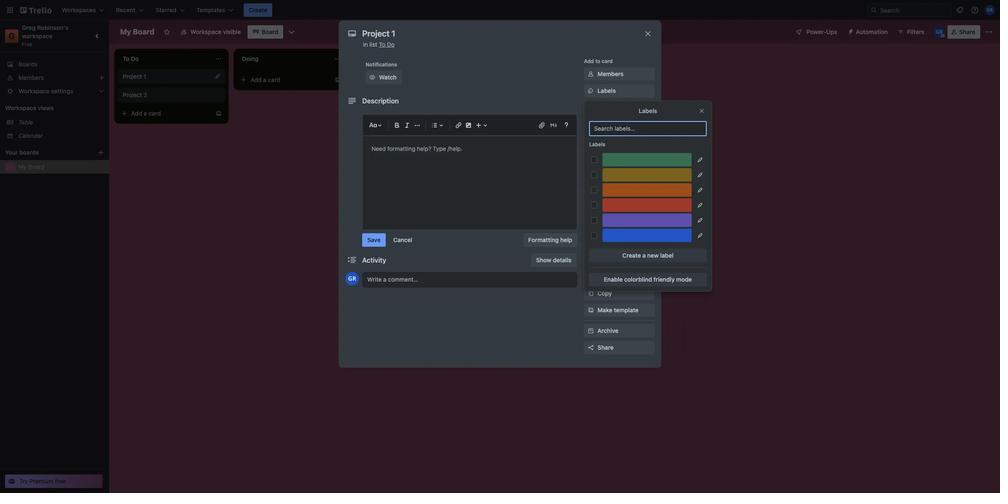 Task type: locate. For each thing, give the bounding box(es) containing it.
sm image for make template
[[587, 306, 595, 315]]

sm image for cover
[[587, 154, 595, 162]]

editor toolbar toolbar
[[367, 119, 574, 132]]

add a card
[[251, 76, 281, 83], [370, 76, 400, 83], [131, 110, 161, 117]]

1 horizontal spatial create
[[623, 252, 641, 259]]

workspace up table in the left top of the page
[[5, 104, 36, 111]]

create button
[[244, 3, 273, 17]]

notifications
[[366, 61, 398, 68]]

0 vertical spatial labels
[[598, 87, 616, 94]]

greg robinson (gregrobinson96) image inside primary element
[[986, 5, 996, 15]]

0 vertical spatial power-ups
[[807, 28, 838, 35]]

project left 1
[[123, 73, 142, 80]]

create inside button
[[623, 252, 641, 259]]

2 horizontal spatial ups
[[827, 28, 838, 35]]

0 vertical spatial ups
[[827, 28, 838, 35]]

1 vertical spatial greg robinson (gregrobinson96) image
[[934, 26, 946, 38]]

create inside button
[[249, 6, 268, 13]]

mode
[[677, 276, 692, 283]]

bold ⌘b image
[[392, 120, 402, 130]]

automation up add button
[[585, 226, 613, 233]]

add button button
[[585, 236, 655, 250]]

1 horizontal spatial members link
[[585, 67, 655, 81]]

0 horizontal spatial power-ups
[[585, 193, 612, 199]]

create
[[249, 6, 268, 13], [623, 252, 641, 259]]

2 horizontal spatial board
[[262, 28, 278, 35]]

sm image inside make template link
[[587, 306, 595, 315]]

greg
[[22, 24, 36, 31]]

0 vertical spatial share button
[[948, 25, 981, 39]]

sm image left checklist
[[587, 103, 595, 112]]

1 vertical spatial create from template… image
[[215, 110, 222, 117]]

greg robinson (gregrobinson96) image
[[986, 5, 996, 15], [934, 26, 946, 38]]

create from template… image for add a card button to the left
[[215, 110, 222, 117]]

ups left automation button
[[827, 28, 838, 35]]

sm image inside cover link
[[587, 154, 595, 162]]

italic ⌘i image
[[402, 120, 413, 130]]

sm image
[[845, 25, 856, 37], [587, 70, 595, 78], [368, 73, 377, 82], [587, 103, 595, 112], [587, 154, 595, 162]]

1 project from the top
[[123, 73, 142, 80]]

share button down archive link on the right bottom of the page
[[585, 341, 655, 354]]

1 vertical spatial automation
[[585, 226, 613, 233]]

0 horizontal spatial create
[[249, 6, 268, 13]]

sm image for labels
[[587, 87, 595, 95]]

move
[[598, 273, 613, 280]]

workspace
[[191, 28, 222, 35], [5, 104, 36, 111]]

1 horizontal spatial add a card
[[251, 76, 281, 83]]

1 vertical spatial project
[[123, 91, 142, 98]]

board left star or unstar board image
[[133, 27, 155, 36]]

4 sm image from the top
[[587, 306, 595, 315]]

1 vertical spatial my
[[19, 163, 27, 170]]

archive
[[598, 327, 619, 334]]

1 vertical spatial ups
[[602, 193, 612, 199]]

1 horizontal spatial workspace
[[191, 28, 222, 35]]

members link up labels "link"
[[585, 67, 655, 81]]

sm image for copy
[[587, 289, 595, 298]]

5 sm image from the top
[[587, 327, 595, 335]]

open help dialog image
[[562, 120, 572, 130]]

0 vertical spatial create
[[249, 6, 268, 13]]

0 horizontal spatial add a card button
[[118, 107, 212, 120]]

0 horizontal spatial automation
[[585, 226, 613, 233]]

0 horizontal spatial create from template… image
[[215, 110, 222, 117]]

members link
[[585, 67, 655, 81], [0, 71, 109, 85]]

project for project 2
[[123, 91, 142, 98]]

share
[[960, 28, 976, 35], [598, 344, 614, 351]]

Search field
[[878, 4, 952, 16]]

workspace inside button
[[191, 28, 222, 35]]

add to card
[[585, 58, 613, 64]]

board inside board link
[[262, 28, 278, 35]]

cancel button
[[388, 233, 418, 247]]

create for create
[[249, 6, 268, 13]]

0 horizontal spatial add a card
[[131, 110, 161, 117]]

sm image left archive
[[587, 327, 595, 335]]

add inside button
[[598, 239, 609, 246]]

sm image for checklist
[[587, 103, 595, 112]]

add down custom at the right top of the page
[[598, 205, 609, 212]]

board down boards
[[28, 163, 44, 170]]

try
[[19, 478, 28, 485]]

primary element
[[0, 0, 1001, 20]]

sm image down add to card
[[587, 87, 595, 95]]

1 horizontal spatial board
[[133, 27, 155, 36]]

my left star or unstar board image
[[120, 27, 131, 36]]

activity
[[362, 257, 387, 264]]

add left button on the top of the page
[[598, 239, 609, 246]]

greg robinson (gregrobinson96) image right open information menu image
[[986, 5, 996, 15]]

lists image
[[430, 120, 440, 130]]

close popover image
[[699, 108, 706, 114]]

1 horizontal spatial my board
[[120, 27, 155, 36]]

1 horizontal spatial my
[[120, 27, 131, 36]]

button
[[611, 239, 629, 246]]

labels up cover
[[590, 141, 606, 148]]

workspace visible
[[191, 28, 241, 35]]

description
[[362, 97, 399, 105]]

sm image left "watch"
[[368, 73, 377, 82]]

sm image left make
[[587, 306, 595, 315]]

2 project from the top
[[123, 91, 142, 98]]

greg robinson (gregrobinson96) image
[[346, 272, 359, 286]]

add button
[[598, 239, 629, 246]]

watch button
[[366, 71, 402, 84]]

0 horizontal spatial my board
[[19, 163, 44, 170]]

None text field
[[358, 26, 636, 41]]

my down your boards
[[19, 163, 27, 170]]

sm image down actions
[[587, 272, 595, 281]]

power-ups
[[807, 28, 838, 35], [585, 193, 612, 199]]

move link
[[585, 270, 655, 283]]

more formatting image
[[413, 120, 423, 130]]

sm image inside labels "link"
[[587, 87, 595, 95]]

ups up add power-ups
[[602, 193, 612, 199]]

create up board link
[[249, 6, 268, 13]]

0 vertical spatial power-
[[807, 28, 827, 35]]

sm image inside watch button
[[368, 73, 377, 82]]

sm image inside copy "link"
[[587, 289, 595, 298]]

create from template… image for add a card button to the middle
[[335, 77, 341, 83]]

ups inside button
[[827, 28, 838, 35]]

1 horizontal spatial power-
[[611, 205, 630, 212]]

create from template… image
[[335, 77, 341, 83], [215, 110, 222, 117]]

save button
[[362, 233, 386, 247]]

filters button
[[895, 25, 928, 39]]

cover link
[[585, 151, 655, 165]]

sm image inside archive link
[[587, 327, 595, 335]]

project left 2
[[123, 91, 142, 98]]

my board
[[120, 27, 155, 36], [19, 163, 44, 170]]

members down boards
[[19, 74, 44, 81]]

automation inside automation button
[[856, 28, 888, 35]]

power-
[[807, 28, 827, 35], [585, 193, 602, 199], [611, 205, 630, 212]]

card
[[602, 58, 613, 64], [268, 76, 281, 83], [388, 76, 400, 83], [149, 110, 161, 117]]

labels up checklist
[[598, 87, 616, 94]]

search image
[[871, 7, 878, 13]]

members
[[598, 70, 624, 77], [19, 74, 44, 81]]

2 vertical spatial labels
[[590, 141, 606, 148]]

boards link
[[0, 58, 109, 71]]

2
[[144, 91, 147, 98]]

color: purple, title: none image
[[603, 214, 692, 227]]

project for project 1
[[123, 73, 142, 80]]

sm image inside "checklist" 'link'
[[587, 103, 595, 112]]

in list to do
[[363, 41, 395, 48]]

my board down boards
[[19, 163, 44, 170]]

greg robinson (gregrobinson96) image right the filters
[[934, 26, 946, 38]]

workspace views
[[5, 104, 54, 111]]

2 horizontal spatial power-
[[807, 28, 827, 35]]

1 vertical spatial create
[[623, 252, 641, 259]]

custom
[[598, 171, 620, 178]]

color: yellow, title: none image
[[603, 168, 692, 182]]

create a new label button
[[590, 249, 707, 262]]

3 sm image from the top
[[587, 289, 595, 298]]

dates button
[[585, 118, 655, 131]]

1 sm image from the top
[[587, 87, 595, 95]]

0 vertical spatial greg robinson (gregrobinson96) image
[[986, 5, 996, 15]]

project
[[123, 73, 142, 80], [123, 91, 142, 98]]

2 vertical spatial power-
[[611, 205, 630, 212]]

0 vertical spatial create from template… image
[[335, 77, 341, 83]]

color: red, title: none image
[[603, 198, 692, 212]]

Main content area, start typing to enter text. text field
[[372, 144, 569, 154]]

1 horizontal spatial automation
[[856, 28, 888, 35]]

views
[[38, 104, 54, 111]]

workspace left visible
[[191, 28, 222, 35]]

1 vertical spatial share button
[[585, 341, 655, 354]]

2 vertical spatial ups
[[630, 205, 641, 212]]

sm image left cover
[[587, 154, 595, 162]]

1 vertical spatial power-
[[585, 193, 602, 199]]

colorblind
[[625, 276, 652, 283]]

details
[[553, 257, 572, 264]]

a
[[263, 76, 267, 83], [383, 76, 386, 83], [144, 110, 147, 117], [643, 252, 646, 259]]

share button down 0 notifications 'icon'
[[948, 25, 981, 39]]

my board left star or unstar board image
[[120, 27, 155, 36]]

automation down search image
[[856, 28, 888, 35]]

list
[[370, 41, 378, 48]]

sm image
[[587, 87, 595, 95], [587, 272, 595, 281], [587, 289, 595, 298], [587, 306, 595, 315], [587, 327, 595, 335]]

add down project 2
[[131, 110, 142, 117]]

sm image down add to card
[[587, 70, 595, 78]]

my board inside text box
[[120, 27, 155, 36]]

labels inside labels "link"
[[598, 87, 616, 94]]

sm image inside automation button
[[845, 25, 856, 37]]

add right the edit card image
[[251, 76, 262, 83]]

power-ups button
[[790, 25, 843, 39]]

color: green, title: none image
[[603, 153, 692, 167]]

share down archive
[[598, 344, 614, 351]]

sm image right power-ups button
[[845, 25, 856, 37]]

add down 'notifications'
[[370, 76, 381, 83]]

0 horizontal spatial board
[[28, 163, 44, 170]]

board left customize views icon
[[262, 28, 278, 35]]

automation
[[856, 28, 888, 35], [585, 226, 613, 233]]

to do link
[[379, 41, 395, 48]]

0 horizontal spatial share
[[598, 344, 614, 351]]

create down the add button button in the right of the page
[[623, 252, 641, 259]]

sm image left copy at the bottom right
[[587, 289, 595, 298]]

1 horizontal spatial share
[[960, 28, 976, 35]]

0 horizontal spatial workspace
[[5, 104, 36, 111]]

2 sm image from the top
[[587, 272, 595, 281]]

0 vertical spatial workspace
[[191, 28, 222, 35]]

cover
[[598, 154, 614, 161]]

try premium free
[[19, 478, 66, 485]]

switch to… image
[[6, 6, 14, 14]]

text styles image
[[368, 120, 378, 130]]

ups up color: purple, title: none image
[[630, 205, 641, 212]]

calendar
[[19, 132, 43, 139]]

0 horizontal spatial greg robinson (gregrobinson96) image
[[934, 26, 946, 38]]

color: orange, title: none image
[[603, 183, 692, 197]]

labels up search labels… text field
[[639, 107, 658, 114]]

labels
[[598, 87, 616, 94], [639, 107, 658, 114], [590, 141, 606, 148]]

star or unstar board image
[[164, 29, 170, 35]]

board
[[133, 27, 155, 36], [262, 28, 278, 35], [28, 163, 44, 170]]

sm image inside move link
[[587, 272, 595, 281]]

0 vertical spatial project
[[123, 73, 142, 80]]

0 vertical spatial share
[[960, 28, 976, 35]]

your
[[5, 149, 18, 156]]

table
[[19, 119, 33, 126]]

board inside my board text box
[[133, 27, 155, 36]]

members link down boards
[[0, 71, 109, 85]]

0 vertical spatial my
[[120, 27, 131, 36]]

1 horizontal spatial create from template… image
[[335, 77, 341, 83]]

share left the "show menu" icon
[[960, 28, 976, 35]]

members down add to card
[[598, 70, 624, 77]]

1 horizontal spatial power-ups
[[807, 28, 838, 35]]

1 horizontal spatial greg robinson (gregrobinson96) image
[[986, 5, 996, 15]]

0 vertical spatial my board
[[120, 27, 155, 36]]

1 vertical spatial workspace
[[5, 104, 36, 111]]

0 vertical spatial automation
[[856, 28, 888, 35]]



Task type: describe. For each thing, give the bounding box(es) containing it.
0 horizontal spatial share button
[[585, 341, 655, 354]]

try premium free button
[[5, 475, 103, 488]]

show details link
[[531, 254, 577, 267]]

actions
[[585, 261, 603, 267]]

help
[[561, 236, 573, 243]]

table link
[[19, 118, 104, 127]]

your boards with 1 items element
[[5, 148, 85, 158]]

robinson's
[[37, 24, 69, 31]]

2 horizontal spatial add a card
[[370, 76, 400, 83]]

card for add a card button to the middle
[[268, 76, 281, 83]]

show details
[[537, 257, 572, 264]]

attach and insert link image
[[538, 121, 547, 130]]

attachment button
[[585, 135, 655, 148]]

sm image for members
[[587, 70, 595, 78]]

labels link
[[585, 84, 655, 98]]

show menu image
[[985, 28, 994, 36]]

copy link
[[585, 287, 655, 300]]

power- inside button
[[807, 28, 827, 35]]

workspace visible button
[[176, 25, 246, 39]]

calendar link
[[19, 132, 104, 140]]

do
[[387, 41, 395, 48]]

2 horizontal spatial add a card button
[[357, 73, 451, 87]]

label
[[661, 252, 674, 259]]

card for add a card button to the left
[[149, 110, 161, 117]]

fields
[[621, 171, 638, 178]]

add power-ups
[[598, 205, 641, 212]]

enable colorblind friendly mode button
[[590, 273, 707, 286]]

add board image
[[98, 149, 104, 156]]

0 horizontal spatial ups
[[602, 193, 612, 199]]

archive link
[[585, 324, 655, 338]]

Write a comment text field
[[362, 272, 578, 287]]

friendly
[[654, 276, 675, 283]]

make template link
[[585, 304, 655, 317]]

watch
[[379, 74, 397, 81]]

sm image for automation
[[845, 25, 856, 37]]

g link
[[5, 29, 19, 43]]

new
[[648, 252, 659, 259]]

1 horizontal spatial share button
[[948, 25, 981, 39]]

cancel
[[394, 236, 413, 243]]

g
[[9, 31, 15, 41]]

open information menu image
[[971, 6, 980, 14]]

workspace
[[22, 32, 53, 40]]

my board link
[[19, 163, 104, 171]]

project 2 link
[[123, 91, 220, 99]]

sm image for archive
[[587, 327, 595, 335]]

boards
[[19, 61, 38, 68]]

formatting
[[529, 236, 559, 243]]

add power-ups link
[[585, 202, 655, 215]]

a inside button
[[643, 252, 646, 259]]

customize views image
[[288, 28, 296, 36]]

my inside text box
[[120, 27, 131, 36]]

make
[[598, 307, 613, 314]]

save
[[368, 236, 381, 243]]

1 vertical spatial my board
[[19, 163, 44, 170]]

automation button
[[845, 25, 893, 39]]

board inside my board link
[[28, 163, 44, 170]]

make template
[[598, 307, 639, 314]]

to
[[596, 58, 601, 64]]

your boards
[[5, 149, 39, 156]]

power-ups inside power-ups button
[[807, 28, 838, 35]]

show
[[537, 257, 552, 264]]

0 horizontal spatial power-
[[585, 193, 602, 199]]

checklist link
[[585, 101, 655, 114]]

1 vertical spatial share
[[598, 344, 614, 351]]

workspace for workspace visible
[[191, 28, 222, 35]]

checklist
[[598, 104, 624, 111]]

Board name text field
[[116, 25, 159, 39]]

create a new label
[[623, 252, 674, 259]]

boards
[[19, 149, 39, 156]]

view markdown image
[[550, 121, 558, 130]]

template
[[614, 307, 639, 314]]

sm image for move
[[587, 272, 595, 281]]

free
[[55, 478, 66, 485]]

1 horizontal spatial add a card button
[[237, 73, 331, 87]]

filters
[[908, 28, 925, 35]]

in
[[363, 41, 368, 48]]

workspace for workspace views
[[5, 104, 36, 111]]

1 horizontal spatial ups
[[630, 205, 641, 212]]

image image
[[464, 120, 474, 130]]

Search labels… text field
[[590, 121, 707, 136]]

formatting help
[[529, 236, 573, 243]]

visible
[[223, 28, 241, 35]]

1 vertical spatial labels
[[639, 107, 658, 114]]

project 1 link
[[123, 72, 220, 81]]

0 horizontal spatial members link
[[0, 71, 109, 85]]

1 vertical spatial power-ups
[[585, 193, 612, 199]]

0 horizontal spatial members
[[19, 74, 44, 81]]

formatting help link
[[524, 233, 578, 247]]

dates
[[598, 121, 614, 128]]

premium
[[30, 478, 53, 485]]

sm image for watch
[[368, 73, 377, 82]]

edit card image
[[214, 73, 221, 79]]

link image
[[454, 120, 464, 130]]

enable colorblind friendly mode
[[604, 276, 692, 283]]

card for right add a card button
[[388, 76, 400, 83]]

free
[[22, 41, 32, 48]]

custom fields
[[598, 171, 638, 178]]

0 horizontal spatial my
[[19, 163, 27, 170]]

add left to
[[585, 58, 594, 64]]

copy
[[598, 290, 612, 297]]

enable
[[604, 276, 623, 283]]

0 notifications image
[[955, 5, 965, 15]]

board link
[[248, 25, 284, 39]]

greg robinson's workspace free
[[22, 24, 70, 48]]

custom fields button
[[585, 171, 655, 179]]

1
[[144, 73, 146, 80]]

project 2
[[123, 91, 147, 98]]

color: blue, title: none image
[[603, 229, 692, 242]]

to
[[379, 41, 386, 48]]

greg robinson's workspace link
[[22, 24, 70, 40]]

create for create a new label
[[623, 252, 641, 259]]

1 horizontal spatial members
[[598, 70, 624, 77]]



Task type: vqa. For each thing, say whether or not it's contained in the screenshot.
sm image in "checklist" link
yes



